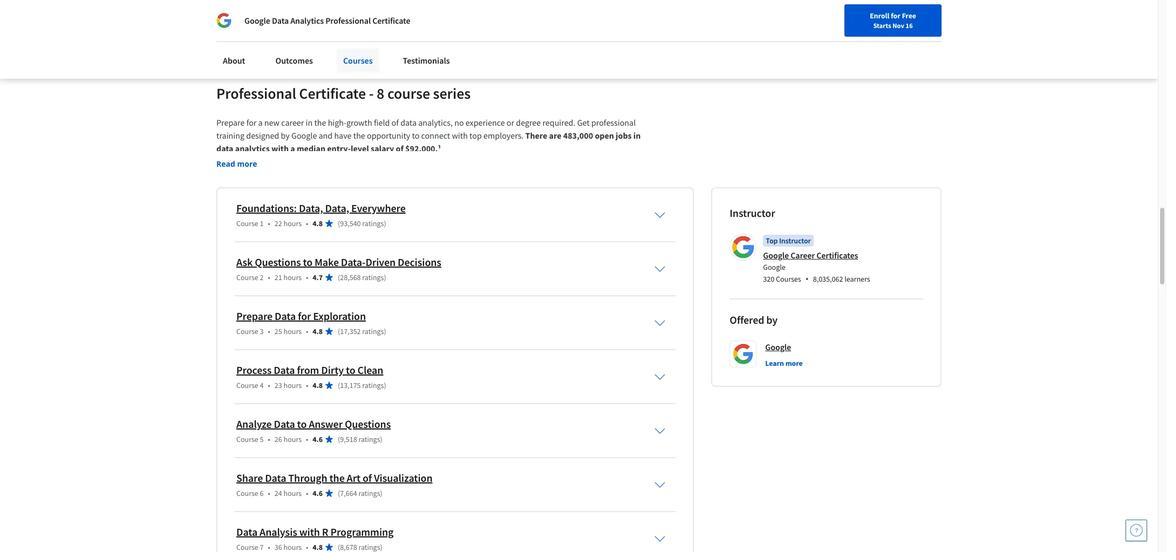 Task type: describe. For each thing, give the bounding box(es) containing it.
0 vertical spatial certificate
[[372, 15, 410, 26]]

ratings for exploration
[[362, 326, 384, 336]]

learn
[[765, 358, 784, 368]]

hours for ask
[[284, 272, 302, 282]]

320
[[763, 274, 774, 284]]

process data from dirty to clean link
[[236, 363, 383, 377]]

26
[[275, 434, 282, 444]]

1 horizontal spatial by
[[766, 313, 778, 326]]

( for dirty
[[338, 380, 340, 390]]

course 4 • 23 hours •
[[236, 380, 308, 390]]

r
[[322, 525, 328, 538]]

4.8 for data,
[[313, 218, 323, 228]]

analysis
[[260, 525, 297, 538]]

experience
[[466, 117, 505, 128]]

answer
[[309, 417, 343, 431]]

courses inside top instructor google career certificates google 320 courses • 8,035,062 learners
[[776, 274, 801, 284]]

analyze
[[236, 417, 272, 431]]

with inside there are 483,000 open jobs in data analytics with a median entry-level salary of $92,000.¹
[[271, 143, 289, 154]]

career for new
[[905, 12, 926, 22]]

1 horizontal spatial questions
[[345, 417, 391, 431]]

25
[[275, 326, 282, 336]]

hours for foundations:
[[284, 218, 302, 228]]

opportunity
[[367, 130, 410, 141]]

• right "7" at the bottom
[[268, 542, 270, 552]]

share for share data through the art of visualization
[[236, 471, 263, 485]]

-
[[369, 84, 374, 103]]

high-
[[328, 117, 346, 128]]

for for prepare
[[246, 117, 257, 128]]

growth
[[346, 117, 372, 128]]

get
[[577, 117, 590, 128]]

testimonials link
[[396, 49, 456, 72]]

4.8 for from
[[313, 380, 323, 390]]

( for make
[[338, 272, 340, 282]]

$92,000.¹
[[405, 143, 441, 154]]

have
[[334, 130, 352, 141]]

more for learn more
[[785, 358, 803, 368]]

google left social
[[244, 15, 270, 26]]

your inside "link"
[[874, 12, 888, 22]]

7
[[260, 542, 264, 552]]

( for answer
[[338, 434, 340, 444]]

( 93,540 ratings )
[[338, 218, 386, 228]]

data analysis with r programming
[[236, 525, 394, 538]]

8,678
[[340, 542, 357, 552]]

art
[[347, 471, 361, 485]]

exploration
[[313, 309, 366, 323]]

16
[[906, 21, 913, 30]]

0 horizontal spatial courses
[[343, 55, 373, 66]]

social
[[275, 17, 296, 27]]

( for exploration
[[338, 326, 340, 336]]

outcomes
[[275, 55, 313, 66]]

career
[[281, 117, 304, 128]]

find your new career
[[858, 12, 926, 22]]

( for r
[[338, 542, 340, 552]]

share for share it on social media and in your performance review
[[235, 17, 256, 27]]

new
[[264, 117, 280, 128]]

offered
[[730, 313, 764, 326]]

• right 2
[[268, 272, 270, 282]]

in for growth
[[306, 117, 313, 128]]

enroll
[[870, 11, 889, 21]]

google up learn
[[765, 342, 791, 352]]

8,035,062
[[813, 274, 843, 284]]

0 vertical spatial in
[[338, 17, 345, 27]]

0 horizontal spatial professional
[[216, 84, 296, 103]]

starts
[[873, 21, 891, 30]]

english button
[[932, 0, 997, 35]]

0 horizontal spatial your
[[346, 17, 363, 27]]

learn more button
[[765, 358, 803, 369]]

foundations: data, data, everywhere link
[[236, 201, 406, 215]]

24
[[275, 488, 282, 498]]

process
[[236, 363, 272, 377]]

there are 483,000 open jobs in data analytics with a median entry-level salary of $92,000.¹
[[216, 130, 642, 154]]

dirty
[[321, 363, 344, 377]]

process data from dirty to clean
[[236, 363, 383, 377]]

designed
[[246, 130, 279, 141]]

) for process data from dirty to clean
[[384, 380, 386, 390]]

data-
[[341, 255, 366, 269]]

more for read more
[[237, 159, 257, 169]]

course for process
[[236, 380, 258, 390]]

2 vertical spatial for
[[298, 309, 311, 323]]

4.8 for for
[[313, 326, 323, 336]]

data for share
[[265, 471, 286, 485]]

analytics
[[235, 143, 270, 154]]

( 28,568 ratings )
[[338, 272, 386, 282]]

employers.
[[484, 130, 524, 141]]

2 vertical spatial of
[[363, 471, 372, 485]]

course for analyze
[[236, 434, 258, 444]]

5
[[260, 434, 264, 444]]

1 data, from the left
[[299, 201, 323, 215]]

( 8,678 ratings )
[[338, 542, 382, 552]]

) for data analysis with r programming
[[380, 542, 382, 552]]

on
[[264, 17, 273, 27]]

find your new career link
[[853, 11, 932, 24]]

course 1 • 22 hours •
[[236, 218, 308, 228]]

google image
[[216, 13, 231, 28]]

9,518
[[340, 434, 357, 444]]

google link
[[765, 340, 791, 353]]

help center image
[[1130, 524, 1143, 537]]

for for enroll
[[891, 11, 900, 21]]

data inside there are 483,000 open jobs in data analytics with a median entry-level salary of $92,000.¹
[[216, 143, 233, 154]]

• down the prepare data for exploration link
[[306, 326, 308, 336]]

course for ask
[[236, 272, 258, 282]]

there
[[525, 130, 547, 141]]

6
[[260, 488, 264, 498]]

performance
[[365, 17, 411, 27]]

( for the
[[338, 488, 340, 498]]

analytics
[[290, 15, 324, 26]]

course for data
[[236, 542, 258, 552]]

course for prepare
[[236, 326, 258, 336]]

to left the make
[[303, 255, 312, 269]]

• right 4
[[268, 380, 270, 390]]

• left the "4.7"
[[306, 272, 308, 282]]

• down data analysis with r programming "link"
[[306, 542, 308, 552]]

clean
[[358, 363, 383, 377]]

prepare data for exploration
[[236, 309, 366, 323]]

decisions
[[398, 255, 441, 269]]

hours for process
[[284, 380, 302, 390]]

0 horizontal spatial the
[[314, 117, 326, 128]]

• down through
[[306, 488, 308, 498]]

review
[[413, 17, 437, 27]]

17,352
[[340, 326, 361, 336]]

• down analyze data to answer questions 'link'
[[306, 434, 308, 444]]

data for process
[[274, 363, 295, 377]]

hours for prepare
[[284, 326, 302, 336]]

open
[[595, 130, 614, 141]]

) for foundations: data, data, everywhere
[[384, 218, 386, 228]]

course 3 • 25 hours •
[[236, 326, 308, 336]]

( 13,175 ratings )
[[338, 380, 386, 390]]

programming
[[330, 525, 394, 538]]

google career certificates image
[[731, 235, 755, 259]]

ratings for dirty
[[362, 380, 384, 390]]

google career certificates link
[[763, 250, 858, 261]]

ratings for everywhere
[[362, 218, 384, 228]]

a inside prepare for a new career in the high-growth field of data analytics, no experience or degree required. get professional training designed by google and have the opportunity to connect with top employers.
[[258, 117, 263, 128]]



Task type: vqa. For each thing, say whether or not it's contained in the screenshot.
topmost Career
yes



Task type: locate. For each thing, give the bounding box(es) containing it.
courses
[[343, 55, 373, 66], [776, 274, 801, 284]]

course for share
[[236, 488, 258, 498]]

course 5 • 26 hours •
[[236, 434, 308, 444]]

1 vertical spatial certificate
[[299, 84, 366, 103]]

of down opportunity
[[396, 143, 404, 154]]

top
[[766, 236, 778, 245]]

2 course from the top
[[236, 272, 258, 282]]

ratings for r
[[358, 542, 380, 552]]

enroll for free starts nov 16
[[870, 11, 916, 30]]

1 vertical spatial prepare
[[236, 309, 273, 323]]

0 horizontal spatial career
[[791, 250, 815, 261]]

connect
[[421, 130, 450, 141]]

4
[[260, 380, 264, 390]]

the down growth
[[353, 130, 365, 141]]

0 horizontal spatial a
[[258, 117, 263, 128]]

3 4.8 from the top
[[313, 380, 323, 390]]

) down driven
[[384, 272, 386, 282]]

) for prepare data for exploration
[[384, 326, 386, 336]]

prepare up training
[[216, 117, 245, 128]]

of right the art
[[363, 471, 372, 485]]

7,664
[[340, 488, 357, 498]]

5 course from the top
[[236, 434, 258, 444]]

prepare inside prepare for a new career in the high-growth field of data analytics, no experience or degree required. get professional training designed by google and have the opportunity to connect with top employers.
[[216, 117, 245, 128]]

by
[[281, 130, 290, 141], [766, 313, 778, 326]]

6 course from the top
[[236, 488, 258, 498]]

of inside prepare for a new career in the high-growth field of data analytics, no experience or degree required. get professional training designed by google and have the opportunity to connect with top employers.
[[392, 117, 399, 128]]

visualization
[[374, 471, 433, 485]]

4.8 down data analysis with r programming
[[313, 542, 323, 552]]

hours right 24
[[284, 488, 302, 498]]

1 horizontal spatial professional
[[325, 15, 371, 26]]

) right 9,518
[[380, 434, 382, 444]]

•
[[268, 218, 270, 228], [306, 218, 308, 228], [268, 272, 270, 282], [306, 272, 308, 282], [805, 273, 809, 285], [268, 326, 270, 336], [306, 326, 308, 336], [268, 380, 270, 390], [306, 380, 308, 390], [268, 434, 270, 444], [306, 434, 308, 444], [268, 488, 270, 498], [306, 488, 308, 498], [268, 542, 270, 552], [306, 542, 308, 552]]

to
[[412, 130, 419, 141], [303, 255, 312, 269], [346, 363, 355, 377], [297, 417, 307, 431]]

career
[[905, 12, 926, 22], [791, 250, 815, 261]]

with
[[452, 130, 468, 141], [271, 143, 289, 154], [299, 525, 320, 538]]

1 horizontal spatial in
[[338, 17, 345, 27]]

are
[[549, 130, 561, 141]]

hours right 26
[[284, 434, 302, 444]]

4.8 down foundations: data, data, everywhere link
[[313, 218, 323, 228]]

prepare
[[216, 117, 245, 128], [236, 309, 273, 323]]

and inside prepare for a new career in the high-growth field of data analytics, no experience or degree required. get professional training designed by google and have the opportunity to connect with top employers.
[[319, 130, 333, 141]]

1 horizontal spatial career
[[905, 12, 926, 22]]

google up "320"
[[763, 262, 786, 272]]

0 vertical spatial courses
[[343, 55, 373, 66]]

4.6 down through
[[313, 488, 323, 498]]

for inside enroll for free starts nov 16
[[891, 11, 900, 21]]

foundations:
[[236, 201, 297, 215]]

1 vertical spatial and
[[319, 130, 333, 141]]

0 vertical spatial prepare
[[216, 117, 245, 128]]

to up 13,175
[[346, 363, 355, 377]]

1 vertical spatial 4.6
[[313, 488, 323, 498]]

4.8 for with
[[313, 542, 323, 552]]

courses up -
[[343, 55, 373, 66]]

data, up 93,540 on the left top
[[325, 201, 349, 215]]

about
[[223, 55, 245, 66]]

data up '23'
[[274, 363, 295, 377]]

certificate left review
[[372, 15, 410, 26]]

( 17,352 ratings )
[[338, 326, 386, 336]]

hours right '23'
[[284, 380, 302, 390]]

hours
[[284, 218, 302, 228], [284, 272, 302, 282], [284, 326, 302, 336], [284, 380, 302, 390], [284, 434, 302, 444], [284, 488, 302, 498], [284, 542, 302, 552]]

) right 17,352
[[384, 326, 386, 336]]

ratings right 7,664
[[358, 488, 380, 498]]

8
[[377, 84, 384, 103]]

ratings down driven
[[362, 272, 384, 282]]

0 vertical spatial more
[[237, 159, 257, 169]]

certificates
[[817, 250, 858, 261]]

6 ( from the top
[[338, 488, 340, 498]]

)
[[384, 218, 386, 228], [384, 272, 386, 282], [384, 326, 386, 336], [384, 380, 386, 390], [380, 434, 382, 444], [380, 488, 382, 498], [380, 542, 382, 552]]

( down exploration
[[338, 326, 340, 336]]

google
[[244, 15, 270, 26], [291, 130, 317, 141], [763, 250, 789, 261], [763, 262, 786, 272], [765, 342, 791, 352]]

0 vertical spatial a
[[258, 117, 263, 128]]

• down from
[[306, 380, 308, 390]]

coursera career certificate image
[[738, 0, 917, 60]]

and right media at top
[[322, 17, 336, 27]]

data for analyze
[[274, 417, 295, 431]]

google inside prepare for a new career in the high-growth field of data analytics, no experience or degree required. get professional training designed by google and have the opportunity to connect with top employers.
[[291, 130, 317, 141]]

more right learn
[[785, 358, 803, 368]]

4.6 for through
[[313, 488, 323, 498]]

2 horizontal spatial the
[[353, 130, 365, 141]]

share left it
[[235, 17, 256, 27]]

learners
[[845, 274, 870, 284]]

• inside top instructor google career certificates google 320 courses • 8,035,062 learners
[[805, 273, 809, 285]]

) down the everywhere
[[384, 218, 386, 228]]

data analysis with r programming link
[[236, 525, 394, 538]]

with left r
[[299, 525, 320, 538]]

6 hours from the top
[[284, 488, 302, 498]]

analytics,
[[418, 117, 453, 128]]

0 horizontal spatial more
[[237, 159, 257, 169]]

more down analytics
[[237, 159, 257, 169]]

1 vertical spatial career
[[791, 250, 815, 261]]

data down training
[[216, 143, 233, 154]]

1 vertical spatial of
[[396, 143, 404, 154]]

hours right 22
[[284, 218, 302, 228]]

data up 26
[[274, 417, 295, 431]]

0 horizontal spatial data,
[[299, 201, 323, 215]]

7 ( from the top
[[338, 542, 340, 552]]

ask questions to make data-driven decisions
[[236, 255, 441, 269]]

more inside button
[[237, 159, 257, 169]]

certificate up high- at the left top of the page
[[299, 84, 366, 103]]

0 vertical spatial share
[[235, 17, 256, 27]]

prepare data for exploration link
[[236, 309, 366, 323]]

hours for data
[[284, 542, 302, 552]]

7 course from the top
[[236, 542, 258, 552]]

course for foundations:
[[236, 218, 258, 228]]

ratings down the everywhere
[[362, 218, 384, 228]]

share data through the art of visualization
[[236, 471, 433, 485]]

0 vertical spatial the
[[314, 117, 326, 128]]

1 horizontal spatial data
[[400, 117, 417, 128]]

( down ask questions to make data-driven decisions link
[[338, 272, 340, 282]]

professional
[[591, 117, 636, 128]]

( down foundations: data, data, everywhere link
[[338, 218, 340, 228]]

with down designed
[[271, 143, 289, 154]]

outcomes link
[[269, 49, 319, 72]]

professional up new
[[216, 84, 296, 103]]

training
[[216, 130, 244, 141]]

career inside top instructor google career certificates google 320 courses • 8,035,062 learners
[[791, 250, 815, 261]]

in inside prepare for a new career in the high-growth field of data analytics, no experience or degree required. get professional training designed by google and have the opportunity to connect with top employers.
[[306, 117, 313, 128]]

hours for analyze
[[284, 434, 302, 444]]

• right 1
[[268, 218, 270, 228]]

career for google
[[791, 250, 815, 261]]

foundations: data, data, everywhere
[[236, 201, 406, 215]]

career inside "link"
[[905, 12, 926, 22]]

4 ( from the top
[[338, 380, 340, 390]]

to left answer
[[297, 417, 307, 431]]

4.8 down the prepare data for exploration link
[[313, 326, 323, 336]]

3 hours from the top
[[284, 326, 302, 336]]

data up opportunity
[[400, 117, 417, 128]]

more inside button
[[785, 358, 803, 368]]

the left high- at the left top of the page
[[314, 117, 326, 128]]

• right 5
[[268, 434, 270, 444]]

0 horizontal spatial questions
[[255, 255, 301, 269]]

in for with
[[633, 130, 641, 141]]

for up designed
[[246, 117, 257, 128]]

0 horizontal spatial by
[[281, 130, 290, 141]]

1 vertical spatial instructor
[[779, 236, 811, 245]]

1 vertical spatial questions
[[345, 417, 391, 431]]

or
[[507, 117, 514, 128]]

2 horizontal spatial with
[[452, 130, 468, 141]]

with inside prepare for a new career in the high-growth field of data analytics, no experience or degree required. get professional training designed by google and have the opportunity to connect with top employers.
[[452, 130, 468, 141]]

ratings down clean
[[362, 380, 384, 390]]

4 course from the top
[[236, 380, 258, 390]]

courses right "320"
[[776, 274, 801, 284]]

0 horizontal spatial instructor
[[730, 206, 775, 220]]

5 ( from the top
[[338, 434, 340, 444]]

0 vertical spatial and
[[322, 17, 336, 27]]

4 4.8 from the top
[[313, 542, 323, 552]]

1 vertical spatial data
[[216, 143, 233, 154]]

data for google
[[272, 15, 289, 26]]

a inside there are 483,000 open jobs in data analytics with a median entry-level salary of $92,000.¹
[[290, 143, 295, 154]]

in inside there are 483,000 open jobs in data analytics with a median entry-level salary of $92,000.¹
[[633, 130, 641, 141]]

0 vertical spatial by
[[281, 130, 290, 141]]

in right the career
[[306, 117, 313, 128]]

93,540
[[340, 218, 361, 228]]

for up "nov"
[[891, 11, 900, 21]]

( down 'share data through the art of visualization'
[[338, 488, 340, 498]]

21
[[275, 272, 282, 282]]

google down top
[[763, 250, 789, 261]]

1 horizontal spatial data,
[[325, 201, 349, 215]]

ratings down programming
[[358, 542, 380, 552]]

hours right 36
[[284, 542, 302, 552]]

• down foundations: data, data, everywhere link
[[306, 218, 308, 228]]

3 ( from the top
[[338, 326, 340, 336]]

2 vertical spatial with
[[299, 525, 320, 538]]

2 4.8 from the top
[[313, 326, 323, 336]]

by down the career
[[281, 130, 290, 141]]

data up 24
[[265, 471, 286, 485]]

a left new
[[258, 117, 263, 128]]

testimonials
[[403, 55, 450, 66]]

no
[[454, 117, 464, 128]]

and left have
[[319, 130, 333, 141]]

7 hours from the top
[[284, 542, 302, 552]]

by right offered
[[766, 313, 778, 326]]

professional certificate - 8 course series
[[216, 84, 471, 103]]

free
[[902, 11, 916, 21]]

0 horizontal spatial data
[[216, 143, 233, 154]]

data for prepare
[[275, 309, 296, 323]]

prepare for prepare for a new career in the high-growth field of data analytics, no experience or degree required. get professional training designed by google and have the opportunity to connect with top employers.
[[216, 117, 245, 128]]

) down programming
[[380, 542, 382, 552]]

) for share data through the art of visualization
[[380, 488, 382, 498]]

ratings for answer
[[358, 434, 380, 444]]

course left 2
[[236, 272, 258, 282]]

1 vertical spatial in
[[306, 117, 313, 128]]

(
[[338, 218, 340, 228], [338, 272, 340, 282], [338, 326, 340, 336], [338, 380, 340, 390], [338, 434, 340, 444], [338, 488, 340, 498], [338, 542, 340, 552]]

about link
[[216, 49, 252, 72]]

the left the art
[[329, 471, 345, 485]]

course left 4
[[236, 380, 258, 390]]

google data analytics professional certificate
[[244, 15, 410, 26]]

2 data, from the left
[[325, 201, 349, 215]]

ratings right 9,518
[[358, 434, 380, 444]]

series
[[433, 84, 471, 103]]

1 vertical spatial by
[[766, 313, 778, 326]]

driven
[[366, 255, 396, 269]]

36
[[275, 542, 282, 552]]

4 hours from the top
[[284, 380, 302, 390]]

find
[[858, 12, 872, 22]]

1 vertical spatial a
[[290, 143, 295, 154]]

data right it
[[272, 15, 289, 26]]

) for ask questions to make data-driven decisions
[[384, 272, 386, 282]]

2 horizontal spatial in
[[633, 130, 641, 141]]

1 vertical spatial with
[[271, 143, 289, 154]]

( down programming
[[338, 542, 340, 552]]

( for everywhere
[[338, 218, 340, 228]]

1 horizontal spatial instructor
[[779, 236, 811, 245]]

required.
[[543, 117, 575, 128]]

1 4.8 from the top
[[313, 218, 323, 228]]

1 hours from the top
[[284, 218, 302, 228]]

) right 13,175
[[384, 380, 386, 390]]

hours right 21
[[284, 272, 302, 282]]

• left 8,035,062
[[805, 273, 809, 285]]

1 vertical spatial more
[[785, 358, 803, 368]]

ratings for the
[[358, 488, 380, 498]]

share
[[235, 17, 256, 27], [236, 471, 263, 485]]

data
[[272, 15, 289, 26], [275, 309, 296, 323], [274, 363, 295, 377], [274, 417, 295, 431], [265, 471, 286, 485], [236, 525, 258, 538]]

jobs
[[616, 130, 632, 141]]

4.8
[[313, 218, 323, 228], [313, 326, 323, 336], [313, 380, 323, 390], [313, 542, 323, 552]]

everywhere
[[351, 201, 406, 215]]

for inside prepare for a new career in the high-growth field of data analytics, no experience or degree required. get professional training designed by google and have the opportunity to connect with top employers.
[[246, 117, 257, 128]]

it
[[257, 17, 262, 27]]

read more button
[[216, 158, 257, 169]]

2 vertical spatial in
[[633, 130, 641, 141]]

0 vertical spatial instructor
[[730, 206, 775, 220]]

1
[[260, 218, 264, 228]]

google up 'median' at the top left of page
[[291, 130, 317, 141]]

nov
[[892, 21, 904, 30]]

to inside prepare for a new career in the high-growth field of data analytics, no experience or degree required. get professional training designed by google and have the opportunity to connect with top employers.
[[412, 130, 419, 141]]

course left 6
[[236, 488, 258, 498]]

ratings
[[362, 218, 384, 228], [362, 272, 384, 282], [362, 326, 384, 336], [362, 380, 384, 390], [358, 434, 380, 444], [358, 488, 380, 498], [358, 542, 380, 552]]

0 vertical spatial questions
[[255, 255, 301, 269]]

data inside prepare for a new career in the high-growth field of data analytics, no experience or degree required. get professional training designed by google and have the opportunity to connect with top employers.
[[400, 117, 417, 128]]

top instructor google career certificates google 320 courses • 8,035,062 learners
[[763, 236, 870, 285]]

data up 25
[[275, 309, 296, 323]]

2 horizontal spatial for
[[891, 11, 900, 21]]

course left "7" at the bottom
[[236, 542, 258, 552]]

5 hours from the top
[[284, 434, 302, 444]]

analyze data to answer questions link
[[236, 417, 391, 431]]

the
[[314, 117, 326, 128], [353, 130, 365, 141], [329, 471, 345, 485]]

of right field
[[392, 117, 399, 128]]

1 vertical spatial for
[[246, 117, 257, 128]]

0 vertical spatial with
[[452, 130, 468, 141]]

instructor inside top instructor google career certificates google 320 courses • 8,035,062 learners
[[779, 236, 811, 245]]

new
[[890, 12, 904, 22]]

2 hours from the top
[[284, 272, 302, 282]]

of inside there are 483,000 open jobs in data analytics with a median entry-level salary of $92,000.¹
[[396, 143, 404, 154]]

0 vertical spatial career
[[905, 12, 926, 22]]

None search field
[[154, 7, 413, 28]]

1 horizontal spatial more
[[785, 358, 803, 368]]

course
[[387, 84, 430, 103]]

by inside prepare for a new career in the high-growth field of data analytics, no experience or degree required. get professional training designed by google and have the opportunity to connect with top employers.
[[281, 130, 290, 141]]

• right 6
[[268, 488, 270, 498]]

degree
[[516, 117, 541, 128]]

1 4.6 from the top
[[313, 434, 323, 444]]

1 ( from the top
[[338, 218, 340, 228]]

1 vertical spatial the
[[353, 130, 365, 141]]

1 horizontal spatial courses
[[776, 274, 801, 284]]

instructor up top
[[730, 206, 775, 220]]

1 horizontal spatial a
[[290, 143, 295, 154]]

22
[[275, 218, 282, 228]]

) down visualization at the bottom of the page
[[380, 488, 382, 498]]

1 horizontal spatial the
[[329, 471, 345, 485]]

1 vertical spatial share
[[236, 471, 263, 485]]

0 horizontal spatial for
[[246, 117, 257, 128]]

career right new
[[905, 12, 926, 22]]

0 vertical spatial data
[[400, 117, 417, 128]]

0 vertical spatial professional
[[325, 15, 371, 26]]

from
[[297, 363, 319, 377]]

0 horizontal spatial in
[[306, 117, 313, 128]]

prepare up 3
[[236, 309, 273, 323]]

0 horizontal spatial with
[[271, 143, 289, 154]]

2 vertical spatial the
[[329, 471, 345, 485]]

1 horizontal spatial certificate
[[372, 15, 410, 26]]

0 vertical spatial for
[[891, 11, 900, 21]]

0 horizontal spatial certificate
[[299, 84, 366, 103]]

prepare for prepare data for exploration
[[236, 309, 273, 323]]

1 horizontal spatial with
[[299, 525, 320, 538]]

1 vertical spatial professional
[[216, 84, 296, 103]]

• right 3
[[268, 326, 270, 336]]

1 vertical spatial courses
[[776, 274, 801, 284]]

0 vertical spatial 4.6
[[313, 434, 323, 444]]

23
[[275, 380, 282, 390]]

ask
[[236, 255, 253, 269]]

instructor up google career certificates link
[[779, 236, 811, 245]]

1 horizontal spatial your
[[874, 12, 888, 22]]

career left certificates
[[791, 250, 815, 261]]

through
[[288, 471, 327, 485]]

2 4.6 from the top
[[313, 488, 323, 498]]

in right media at top
[[338, 17, 345, 27]]

questions up 21
[[255, 255, 301, 269]]

( down answer
[[338, 434, 340, 444]]

media
[[298, 17, 321, 27]]

) for analyze data to answer questions
[[380, 434, 382, 444]]

1 course from the top
[[236, 218, 258, 228]]

ratings for make
[[362, 272, 384, 282]]

4.6 for to
[[313, 434, 323, 444]]

a left 'median' at the top left of page
[[290, 143, 295, 154]]

data up course 7 • 36 hours •
[[236, 525, 258, 538]]

2 ( from the top
[[338, 272, 340, 282]]

0 vertical spatial of
[[392, 117, 399, 128]]

read more
[[216, 159, 257, 169]]

4.8 down the process data from dirty to clean link in the bottom left of the page
[[313, 380, 323, 390]]

hours for share
[[284, 488, 302, 498]]

professional right media at top
[[325, 15, 371, 26]]

course 6 • 24 hours •
[[236, 488, 308, 498]]

share data through the art of visualization link
[[236, 471, 433, 485]]

salary
[[371, 143, 394, 154]]

data, up course 1 • 22 hours •
[[299, 201, 323, 215]]

1 horizontal spatial for
[[298, 309, 311, 323]]

make
[[315, 255, 339, 269]]

3 course from the top
[[236, 326, 258, 336]]

course left 1
[[236, 218, 258, 228]]



